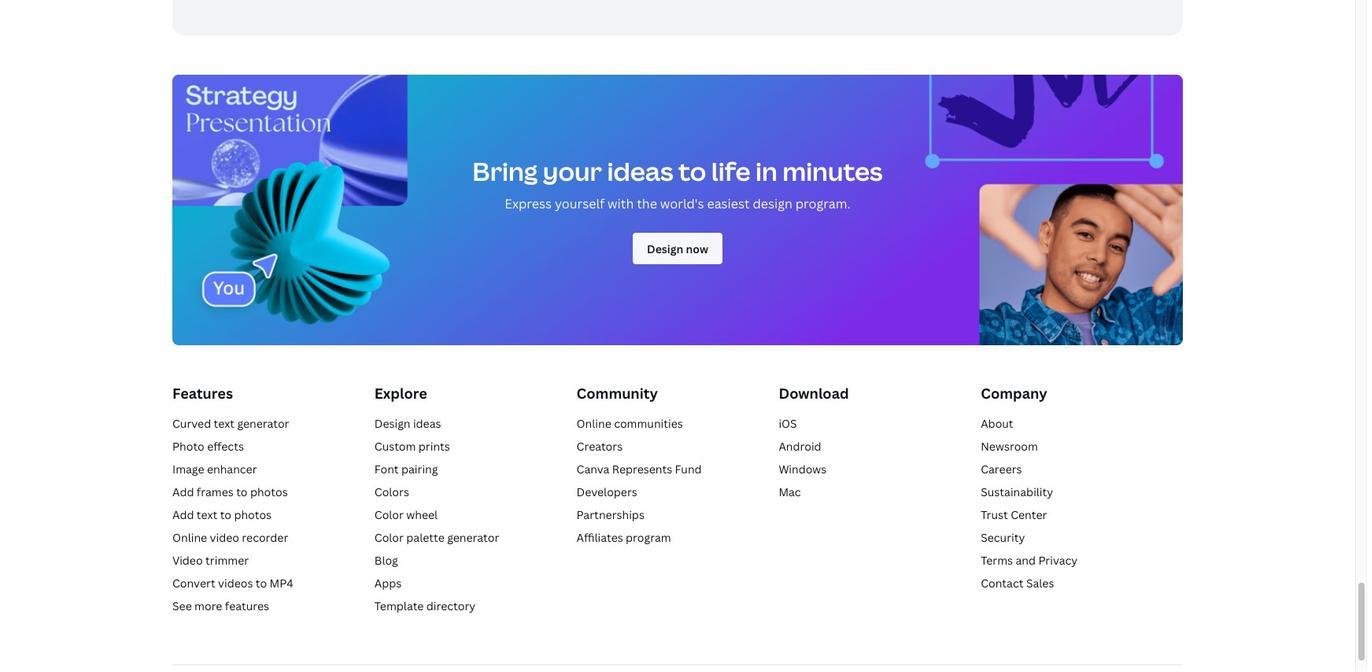 Task type: describe. For each thing, give the bounding box(es) containing it.
more
[[195, 599, 222, 614]]

program.
[[796, 195, 851, 212]]

videos
[[218, 576, 253, 591]]

explore
[[375, 384, 427, 403]]

features
[[172, 384, 233, 403]]

affiliates
[[577, 531, 623, 546]]

curved text generator link
[[172, 417, 289, 431]]

contact
[[981, 576, 1024, 591]]

security
[[981, 531, 1026, 546]]

wheel
[[407, 508, 438, 523]]

add frames to photos link
[[172, 485, 288, 500]]

android
[[779, 439, 822, 454]]

curved
[[172, 417, 211, 431]]

online communities creators canva represents fund developers partnerships affiliates program
[[577, 417, 702, 546]]

partnerships
[[577, 508, 645, 523]]

design
[[375, 417, 411, 431]]

ios android windows mac
[[779, 417, 827, 500]]

sustainability
[[981, 485, 1054, 500]]

careers link
[[981, 462, 1023, 477]]

security link
[[981, 531, 1026, 546]]

windows link
[[779, 462, 827, 477]]

careers
[[981, 462, 1023, 477]]

ideas inside bring your ideas to life in minutes express yourself with the world's easiest design program.
[[608, 154, 674, 188]]

canva
[[577, 462, 610, 477]]

design ideas custom prints font pairing colors color wheel color palette generator blog apps template directory
[[375, 417, 500, 614]]

2 color from the top
[[375, 531, 404, 546]]

0 vertical spatial text
[[214, 417, 235, 431]]

newsroom link
[[981, 439, 1039, 454]]

ideas inside design ideas custom prints font pairing colors color wheel color palette generator blog apps template directory
[[413, 417, 441, 431]]

to down enhancer
[[236, 485, 248, 500]]

frames
[[197, 485, 234, 500]]

company
[[981, 384, 1048, 403]]

template directory link
[[375, 599, 476, 614]]

program
[[626, 531, 671, 546]]

online inside the online communities creators canva represents fund developers partnerships affiliates program
[[577, 417, 612, 431]]

the
[[637, 195, 657, 212]]

pairing
[[402, 462, 438, 477]]

custom prints link
[[375, 439, 450, 454]]

1 add from the top
[[172, 485, 194, 500]]

0 vertical spatial photos
[[250, 485, 288, 500]]

privacy
[[1039, 554, 1078, 569]]

about newsroom careers sustainability trust center security terms and privacy contact sales
[[981, 417, 1078, 591]]

prints
[[419, 439, 450, 454]]

terms
[[981, 554, 1014, 569]]

creators link
[[577, 439, 623, 454]]

image
[[172, 462, 204, 477]]

mac
[[779, 485, 801, 500]]

newsroom
[[981, 439, 1039, 454]]

represents
[[613, 462, 673, 477]]

in
[[756, 154, 778, 188]]

bring your ideas to life in minutes express yourself with the world's easiest design program.
[[473, 154, 883, 212]]

download
[[779, 384, 849, 403]]

windows
[[779, 462, 827, 477]]

see more features link
[[172, 599, 269, 614]]

see
[[172, 599, 192, 614]]

colors
[[375, 485, 409, 500]]

apps
[[375, 576, 402, 591]]

generator inside curved text generator photo effects image enhancer add frames to photos add text to photos online video recorder video trimmer convert videos to mp4 see more features
[[237, 417, 289, 431]]

photo
[[172, 439, 205, 454]]

add text to photos link
[[172, 508, 272, 523]]

recorder
[[242, 531, 288, 546]]

color palette generator link
[[375, 531, 500, 546]]

video
[[210, 531, 239, 546]]

community
[[577, 384, 658, 403]]

design ideas link
[[375, 417, 441, 431]]

mp4
[[270, 576, 294, 591]]



Task type: vqa. For each thing, say whether or not it's contained in the screenshot.
Custom prints link
yes



Task type: locate. For each thing, give the bounding box(es) containing it.
convert
[[172, 576, 216, 591]]

template
[[375, 599, 424, 614]]

2 add from the top
[[172, 508, 194, 523]]

effects
[[207, 439, 244, 454]]

about
[[981, 417, 1014, 431]]

easiest
[[707, 195, 750, 212]]

enhancer
[[207, 462, 257, 477]]

video
[[172, 554, 203, 569]]

design
[[753, 195, 793, 212]]

generator right palette
[[447, 531, 500, 546]]

text down frames
[[197, 508, 218, 523]]

1 color from the top
[[375, 508, 404, 523]]

font
[[375, 462, 399, 477]]

0 horizontal spatial online
[[172, 531, 207, 546]]

fund
[[675, 462, 702, 477]]

0 horizontal spatial ideas
[[413, 417, 441, 431]]

to up video at the bottom of page
[[220, 508, 232, 523]]

trimmer
[[206, 554, 249, 569]]

with
[[608, 195, 634, 212]]

palette
[[407, 531, 445, 546]]

generator up effects
[[237, 417, 289, 431]]

photos up the recorder
[[234, 508, 272, 523]]

1 vertical spatial text
[[197, 508, 218, 523]]

trust center link
[[981, 508, 1048, 523]]

partnerships link
[[577, 508, 645, 523]]

photos down enhancer
[[250, 485, 288, 500]]

to inside bring your ideas to life in minutes express yourself with the world's easiest design program.
[[679, 154, 707, 188]]

1 vertical spatial online
[[172, 531, 207, 546]]

communities
[[614, 417, 683, 431]]

to up world's
[[679, 154, 707, 188]]

image enhancer link
[[172, 462, 257, 477]]

generator inside design ideas custom prints font pairing colors color wheel color palette generator blog apps template directory
[[447, 531, 500, 546]]

text up effects
[[214, 417, 235, 431]]

contact sales link
[[981, 576, 1055, 591]]

custom
[[375, 439, 416, 454]]

canva represents fund link
[[577, 462, 702, 477]]

bring
[[473, 154, 538, 188]]

developers link
[[577, 485, 638, 500]]

font pairing link
[[375, 462, 438, 477]]

life
[[712, 154, 751, 188]]

about link
[[981, 417, 1014, 431]]

creators
[[577, 439, 623, 454]]

mac link
[[779, 485, 801, 500]]

features
[[225, 599, 269, 614]]

1 vertical spatial add
[[172, 508, 194, 523]]

1 vertical spatial ideas
[[413, 417, 441, 431]]

trust
[[981, 508, 1009, 523]]

1 horizontal spatial online
[[577, 417, 612, 431]]

0 vertical spatial add
[[172, 485, 194, 500]]

center
[[1011, 508, 1048, 523]]

colors link
[[375, 485, 409, 500]]

apps link
[[375, 576, 402, 591]]

ideas up prints
[[413, 417, 441, 431]]

ideas up the
[[608, 154, 674, 188]]

to left "mp4"
[[256, 576, 267, 591]]

0 horizontal spatial generator
[[237, 417, 289, 431]]

online video recorder link
[[172, 531, 288, 546]]

1 vertical spatial photos
[[234, 508, 272, 523]]

online up video
[[172, 531, 207, 546]]

online inside curved text generator photo effects image enhancer add frames to photos add text to photos online video recorder video trimmer convert videos to mp4 see more features
[[172, 531, 207, 546]]

0 vertical spatial color
[[375, 508, 404, 523]]

minutes
[[783, 154, 883, 188]]

your
[[543, 154, 602, 188]]

android link
[[779, 439, 822, 454]]

directory
[[427, 599, 476, 614]]

world's
[[661, 195, 704, 212]]

and
[[1016, 554, 1036, 569]]

0 vertical spatial generator
[[237, 417, 289, 431]]

curved text generator photo effects image enhancer add frames to photos add text to photos online video recorder video trimmer convert videos to mp4 see more features
[[172, 417, 294, 614]]

color up blog
[[375, 531, 404, 546]]

online communities link
[[577, 417, 683, 431]]

0 vertical spatial ideas
[[608, 154, 674, 188]]

photos
[[250, 485, 288, 500], [234, 508, 272, 523]]

blog
[[375, 554, 398, 569]]

video trimmer link
[[172, 554, 249, 569]]

add down image
[[172, 485, 194, 500]]

to
[[679, 154, 707, 188], [236, 485, 248, 500], [220, 508, 232, 523], [256, 576, 267, 591]]

online up creators link
[[577, 417, 612, 431]]

1 vertical spatial color
[[375, 531, 404, 546]]

0 vertical spatial online
[[577, 417, 612, 431]]

color down colors link at left
[[375, 508, 404, 523]]

ios
[[779, 417, 797, 431]]

terms and privacy link
[[981, 554, 1078, 569]]

sales
[[1027, 576, 1055, 591]]

generator
[[237, 417, 289, 431], [447, 531, 500, 546]]

1 horizontal spatial ideas
[[608, 154, 674, 188]]

sustainability link
[[981, 485, 1054, 500]]

color wheel link
[[375, 508, 438, 523]]

affiliates program link
[[577, 531, 671, 546]]

color
[[375, 508, 404, 523], [375, 531, 404, 546]]

1 vertical spatial generator
[[447, 531, 500, 546]]

express
[[505, 195, 552, 212]]

text
[[214, 417, 235, 431], [197, 508, 218, 523]]

1 horizontal spatial generator
[[447, 531, 500, 546]]

add up video
[[172, 508, 194, 523]]

blog link
[[375, 554, 398, 569]]

developers
[[577, 485, 638, 500]]

yourself
[[555, 195, 605, 212]]

ios link
[[779, 417, 797, 431]]

photo effects link
[[172, 439, 244, 454]]



